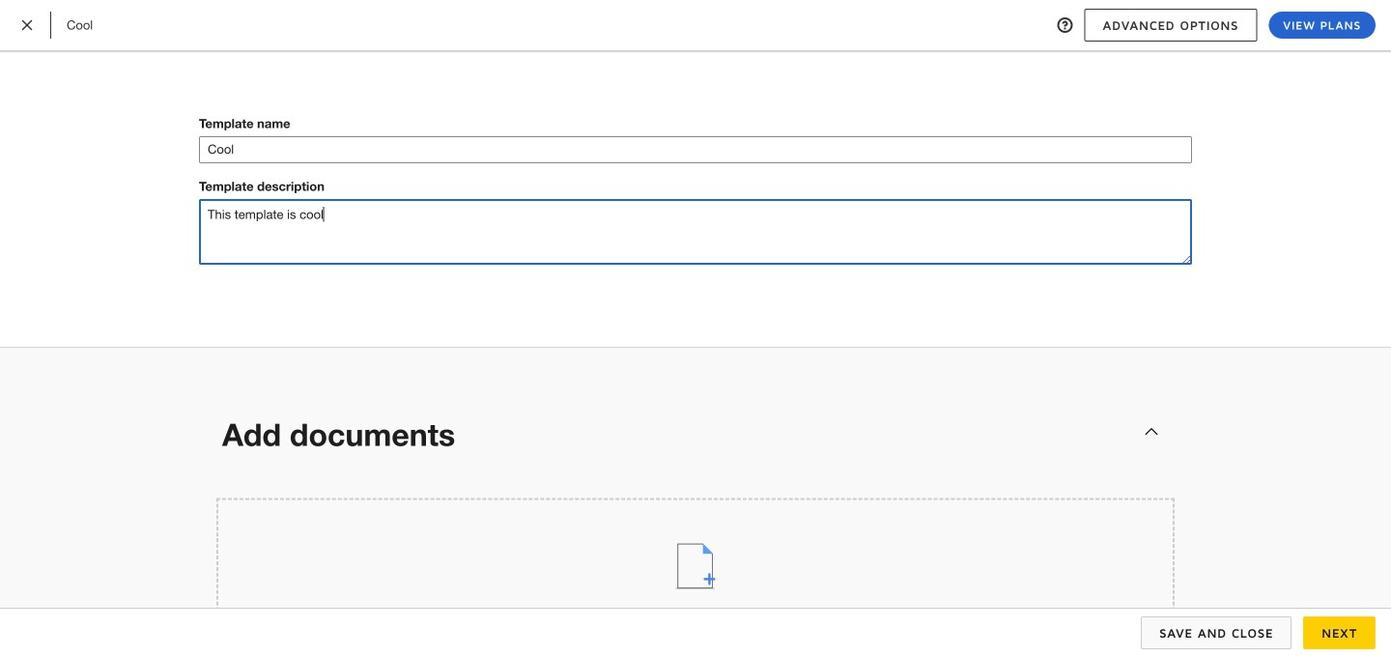 Task type: vqa. For each thing, say whether or not it's contained in the screenshot.
list box
no



Task type: locate. For each thing, give the bounding box(es) containing it.
Template name text field
[[200, 137, 1192, 162]]

Description (optional) text field
[[199, 199, 1193, 265]]



